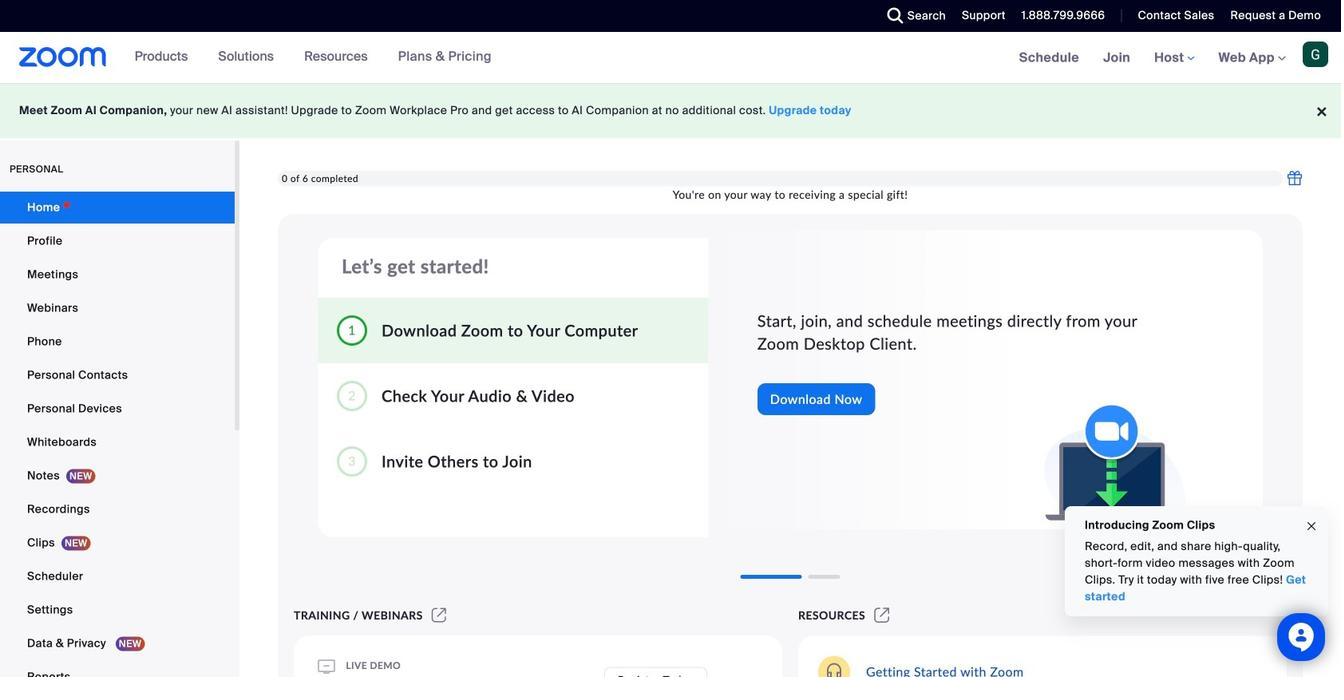 Task type: vqa. For each thing, say whether or not it's contained in the screenshot.
tooltip
no



Task type: locate. For each thing, give the bounding box(es) containing it.
window new image
[[872, 609, 892, 622]]

window new image
[[429, 609, 449, 622]]

personal menu menu
[[0, 192, 235, 677]]

footer
[[0, 83, 1342, 138]]

banner
[[0, 32, 1342, 84]]



Task type: describe. For each thing, give the bounding box(es) containing it.
zoom logo image
[[19, 47, 107, 67]]

meetings navigation
[[1008, 32, 1342, 84]]

profile picture image
[[1303, 42, 1329, 67]]

close image
[[1306, 517, 1318, 536]]

product information navigation
[[123, 32, 504, 83]]



